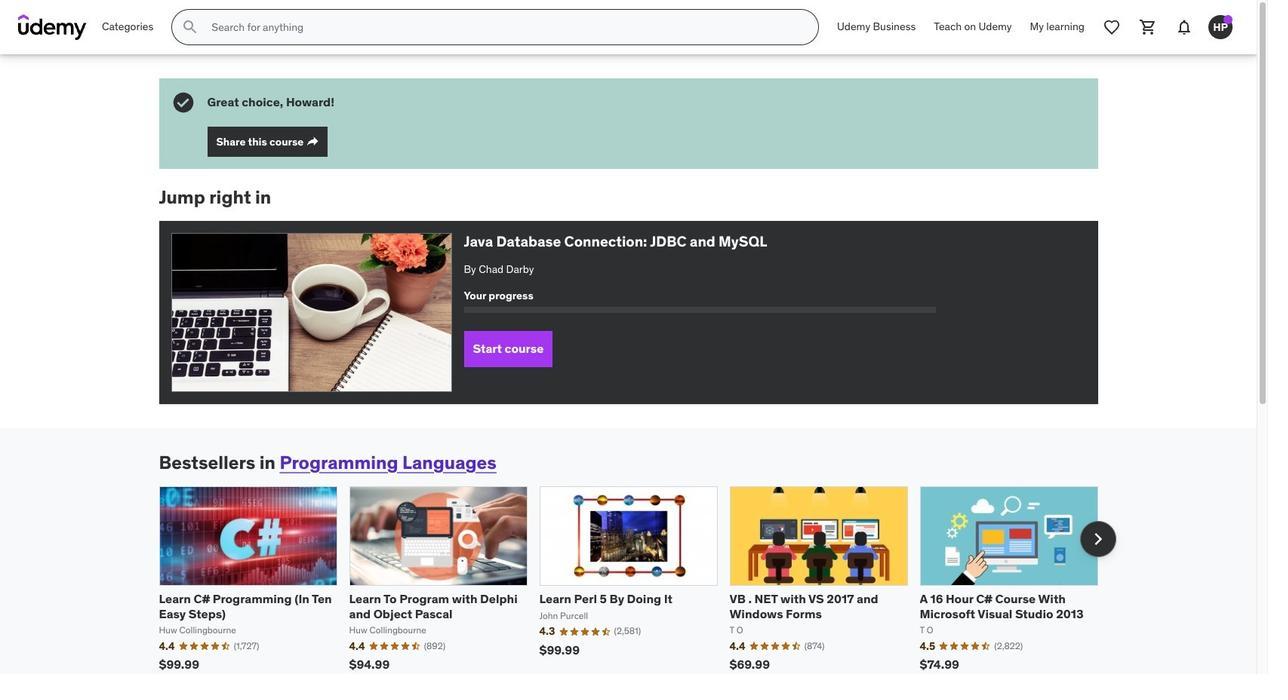 Task type: locate. For each thing, give the bounding box(es) containing it.
notifications image
[[1175, 18, 1193, 36]]

wishlist image
[[1103, 18, 1121, 36]]

shopping cart with 0 items image
[[1139, 18, 1157, 36]]

carousel element
[[159, 487, 1116, 675]]

xsmall image
[[307, 136, 319, 148]]

you have alerts image
[[1224, 15, 1233, 24]]

Search for anything text field
[[209, 14, 800, 40]]

submit search image
[[181, 18, 200, 36]]



Task type: describe. For each thing, give the bounding box(es) containing it.
udemy image
[[18, 14, 87, 40]]

next image
[[1086, 528, 1110, 552]]



Task type: vqa. For each thing, say whether or not it's contained in the screenshot.
the topmost FOR
no



